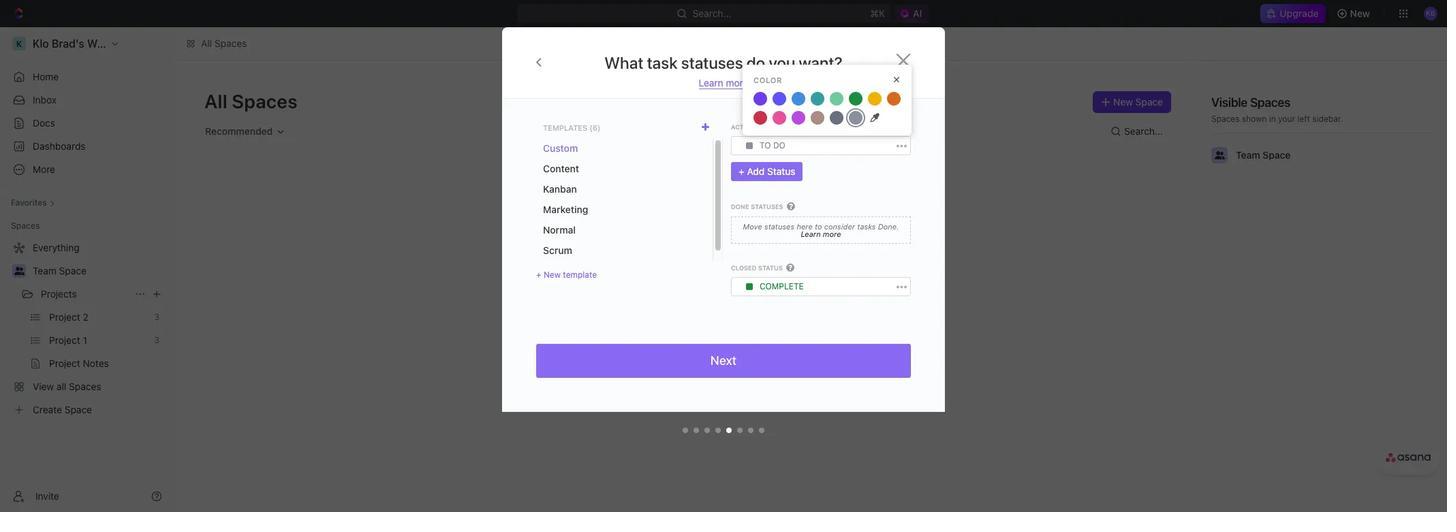 Task type: vqa. For each thing, say whether or not it's contained in the screenshot.
The 'Docs' on the left of page
yes



Task type: locate. For each thing, give the bounding box(es) containing it.
1 horizontal spatial more
[[823, 229, 841, 238]]

want?
[[799, 53, 843, 72]]

learn more link down what task statuses do you want?
[[699, 77, 748, 89]]

1 vertical spatial all spaces
[[204, 90, 298, 112]]

+ left add
[[738, 166, 744, 177]]

0 vertical spatial learn more link
[[699, 77, 748, 89]]

normal
[[543, 224, 576, 236]]

left
[[1297, 114, 1310, 124]]

statuses
[[681, 53, 743, 72], [755, 123, 788, 131], [751, 203, 783, 211], [764, 222, 794, 231]]

0 vertical spatial team
[[1236, 149, 1260, 161]]

statuses for done
[[751, 203, 783, 211]]

1 vertical spatial learn more link
[[801, 229, 841, 238]]

1 vertical spatial to
[[815, 222, 822, 231]]

+ add status
[[738, 166, 795, 177]]

team space
[[1236, 149, 1291, 161], [33, 265, 86, 277]]

2 vertical spatial space
[[59, 265, 86, 277]]

tree
[[5, 237, 168, 421]]

+ new template
[[536, 270, 597, 280]]

new up search... button
[[1113, 96, 1133, 108]]

team
[[1236, 149, 1260, 161], [33, 265, 56, 277]]

1 horizontal spatial team space
[[1236, 149, 1291, 161]]

search... button
[[1105, 121, 1171, 142]]

space down in
[[1263, 149, 1291, 161]]

1 vertical spatial do
[[773, 141, 785, 151]]

0 vertical spatial learn
[[699, 77, 723, 89]]

new
[[1350, 7, 1370, 19], [1113, 96, 1133, 108], [544, 270, 561, 280]]

user group image
[[1214, 151, 1225, 159]]

1 vertical spatial learn
[[801, 229, 821, 238]]

to
[[760, 141, 771, 151], [815, 222, 822, 231]]

0 vertical spatial search...
[[692, 7, 731, 19]]

sidebar navigation
[[0, 27, 174, 512]]

inbox link
[[5, 89, 168, 111]]

move
[[743, 222, 762, 231]]

0 horizontal spatial +
[[536, 270, 541, 280]]

color
[[753, 75, 782, 84]]

team right user group image
[[1236, 149, 1260, 161]]

all
[[201, 37, 212, 49], [204, 90, 227, 112]]

search... down new space
[[1124, 125, 1163, 137]]

0 horizontal spatial search...
[[692, 7, 731, 19]]

do up color
[[747, 53, 765, 72]]

space up search... button
[[1135, 96, 1163, 108]]

color options list
[[751, 89, 903, 127]]

0 vertical spatial +
[[738, 166, 744, 177]]

user group image
[[14, 267, 24, 275]]

1 vertical spatial space
[[1263, 149, 1291, 161]]

dashboards link
[[5, 136, 168, 157]]

team space inside team space link
[[33, 265, 86, 277]]

0 vertical spatial team space
[[1236, 149, 1291, 161]]

+ left template
[[536, 270, 541, 280]]

1 vertical spatial team space
[[33, 265, 86, 277]]

new inside new space button
[[1113, 96, 1133, 108]]

learn more link
[[699, 77, 748, 89], [801, 229, 841, 238]]

new inside new button
[[1350, 7, 1370, 19]]

new right upgrade
[[1350, 7, 1370, 19]]

closed
[[731, 264, 756, 272]]

space up projects link
[[59, 265, 86, 277]]

statuses inside move statuses here to consider tasks done. learn more
[[764, 222, 794, 231]]

spaces
[[214, 37, 247, 49], [232, 90, 298, 112], [1250, 95, 1290, 110], [1211, 114, 1240, 124], [11, 221, 40, 231]]

projects
[[41, 288, 77, 300]]

kanban
[[543, 183, 577, 195]]

+ for + add status
[[738, 166, 744, 177]]

1 horizontal spatial new
[[1113, 96, 1133, 108]]

0 vertical spatial all spaces
[[201, 37, 247, 49]]

team space down shown
[[1236, 149, 1291, 161]]

1 horizontal spatial to
[[815, 222, 822, 231]]

what task statuses do you want? dialog
[[502, 27, 945, 446]]

0 horizontal spatial new
[[544, 270, 561, 280]]

more
[[726, 77, 748, 89], [823, 229, 841, 238]]

statuses up the move
[[751, 203, 783, 211]]

1 vertical spatial search...
[[1124, 125, 1163, 137]]

1 vertical spatial more
[[823, 229, 841, 238]]

1 horizontal spatial +
[[738, 166, 744, 177]]

more right the here
[[823, 229, 841, 238]]

content
[[543, 163, 579, 174]]

1 vertical spatial +
[[536, 270, 541, 280]]

+
[[738, 166, 744, 177], [536, 270, 541, 280]]

0 vertical spatial to
[[760, 141, 771, 151]]

0 vertical spatial do
[[747, 53, 765, 72]]

tree containing team space
[[5, 237, 168, 421]]

do
[[747, 53, 765, 72], [773, 141, 785, 151]]

2 horizontal spatial space
[[1263, 149, 1291, 161]]

status
[[767, 166, 795, 177]]

team space link
[[33, 260, 165, 282]]

1 vertical spatial team
[[33, 265, 56, 277]]

team right user group icon
[[33, 265, 56, 277]]

complete
[[760, 281, 804, 292]]

spaces inside sidebar navigation
[[11, 221, 40, 231]]

new inside "what task statuses do you want?" dialog
[[544, 270, 561, 280]]

done.
[[878, 222, 899, 231]]

1 horizontal spatial search...
[[1124, 125, 1163, 137]]

active statuses
[[731, 123, 788, 131]]

team space up projects
[[33, 265, 86, 277]]

upgrade
[[1280, 7, 1319, 19]]

0 vertical spatial more
[[726, 77, 748, 89]]

closed status
[[731, 264, 783, 272]]

2 vertical spatial new
[[544, 270, 561, 280]]

all spaces
[[201, 37, 247, 49], [204, 90, 298, 112]]

0 horizontal spatial team
[[33, 265, 56, 277]]

learn left 'consider'
[[801, 229, 821, 238]]

space
[[1135, 96, 1163, 108], [1263, 149, 1291, 161], [59, 265, 86, 277]]

upgrade link
[[1261, 4, 1325, 23]]

statuses up to do
[[755, 123, 788, 131]]

1 vertical spatial new
[[1113, 96, 1133, 108]]

learn more link left tasks
[[801, 229, 841, 238]]

space inside team space link
[[59, 265, 86, 277]]

2 horizontal spatial new
[[1350, 7, 1370, 19]]

1 horizontal spatial team
[[1236, 149, 1260, 161]]

more down what task statuses do you want?
[[726, 77, 748, 89]]

to right the here
[[815, 222, 822, 231]]

search... up what task statuses do you want?
[[692, 7, 731, 19]]

learn down what task statuses do you want?
[[699, 77, 723, 89]]

do up status
[[773, 141, 785, 151]]

⌘k
[[870, 7, 885, 19]]

0 vertical spatial new
[[1350, 7, 1370, 19]]

space inside new space button
[[1135, 96, 1163, 108]]

1 horizontal spatial space
[[1135, 96, 1163, 108]]

0 vertical spatial space
[[1135, 96, 1163, 108]]

0 horizontal spatial space
[[59, 265, 86, 277]]

invite
[[35, 490, 59, 502]]

to right dropdown menu image
[[760, 141, 771, 151]]

statuses left the here
[[764, 222, 794, 231]]

1 horizontal spatial learn
[[801, 229, 821, 238]]

0 horizontal spatial team space
[[33, 265, 86, 277]]

1 horizontal spatial learn more link
[[801, 229, 841, 238]]

visible spaces spaces shown in your left sidebar.
[[1211, 95, 1343, 124]]

learn
[[699, 77, 723, 89], [801, 229, 821, 238]]

sidebar.
[[1312, 114, 1343, 124]]

new for new space
[[1113, 96, 1133, 108]]

inbox
[[33, 94, 57, 106]]

new for new
[[1350, 7, 1370, 19]]

search...
[[692, 7, 731, 19], [1124, 125, 1163, 137]]

new down scrum
[[544, 270, 561, 280]]



Task type: describe. For each thing, give the bounding box(es) containing it.
you
[[769, 53, 795, 72]]

statuses up learn more
[[681, 53, 743, 72]]

active
[[731, 123, 754, 131]]

visible
[[1211, 95, 1247, 110]]

home
[[33, 71, 59, 82]]

new button
[[1331, 3, 1378, 25]]

marketing
[[543, 204, 588, 215]]

dropdown menu image
[[746, 143, 753, 149]]

new space
[[1113, 96, 1163, 108]]

0 horizontal spatial learn more link
[[699, 77, 748, 89]]

dashboards
[[33, 140, 86, 152]]

status
[[758, 264, 783, 272]]

0 horizontal spatial more
[[726, 77, 748, 89]]

done statuses
[[731, 203, 783, 211]]

0 horizontal spatial learn
[[699, 77, 723, 89]]

favorites
[[11, 198, 47, 208]]

team inside sidebar navigation
[[33, 265, 56, 277]]

favorites button
[[5, 195, 60, 211]]

0 horizontal spatial do
[[747, 53, 765, 72]]

+ for + new template
[[536, 270, 541, 280]]

learn inside move statuses here to consider tasks done. learn more
[[801, 229, 821, 238]]

docs
[[33, 117, 55, 129]]

statuses for active
[[755, 123, 788, 131]]

scrum
[[543, 245, 572, 256]]

home link
[[5, 66, 168, 88]]

0 vertical spatial all
[[201, 37, 212, 49]]

add
[[747, 166, 765, 177]]

in
[[1269, 114, 1276, 124]]

template
[[563, 270, 597, 280]]

to inside move statuses here to consider tasks done. learn more
[[815, 222, 822, 231]]

what task statuses do you want?
[[604, 53, 843, 72]]

1 horizontal spatial do
[[773, 141, 785, 151]]

here
[[797, 222, 813, 231]]

shown
[[1242, 114, 1267, 124]]

what
[[604, 53, 643, 72]]

your
[[1278, 114, 1295, 124]]

new space button
[[1093, 91, 1171, 113]]

more inside move statuses here to consider tasks done. learn more
[[823, 229, 841, 238]]

learn more
[[699, 77, 748, 89]]

move statuses here to consider tasks done. learn more
[[743, 222, 899, 238]]

consider
[[824, 222, 855, 231]]

done
[[731, 203, 749, 211]]

task
[[647, 53, 678, 72]]

0 horizontal spatial to
[[760, 141, 771, 151]]

search... inside button
[[1124, 125, 1163, 137]]

to do
[[760, 141, 785, 151]]

1 vertical spatial all
[[204, 90, 227, 112]]

statuses for move
[[764, 222, 794, 231]]

custom
[[543, 142, 578, 154]]

tree inside sidebar navigation
[[5, 237, 168, 421]]

docs link
[[5, 112, 168, 134]]

tasks
[[857, 222, 876, 231]]

projects link
[[41, 283, 129, 305]]



